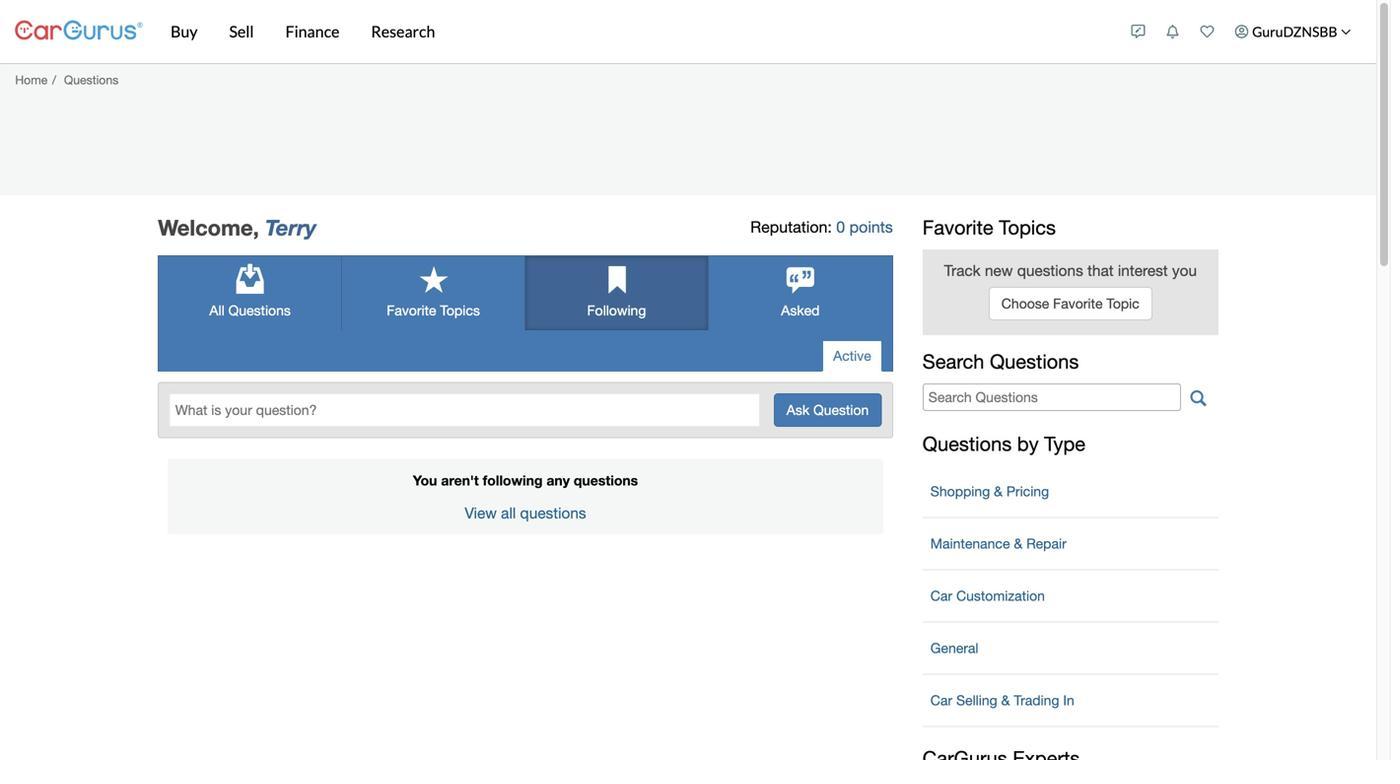Task type: vqa. For each thing, say whether or not it's contained in the screenshot.
available
no



Task type: describe. For each thing, give the bounding box(es) containing it.
all questions link
[[159, 257, 341, 331]]

that
[[1088, 262, 1114, 279]]

questions inside tab list
[[228, 303, 291, 319]]

& inside car selling & trading in link
[[1002, 692, 1011, 709]]

following
[[483, 473, 543, 489]]

questions up "shopping"
[[923, 432, 1012, 456]]

car for car customization
[[931, 588, 953, 604]]

home link
[[15, 73, 48, 87]]

user icon image
[[1236, 25, 1249, 38]]

favorite topics link
[[342, 257, 525, 331]]

saved cars image
[[1201, 25, 1215, 38]]

shopping
[[931, 483, 991, 499]]

welcome,
[[158, 214, 259, 241]]

general
[[931, 640, 979, 656]]

new
[[985, 262, 1014, 279]]

research
[[371, 22, 435, 41]]

points
[[850, 218, 894, 236]]

aren't
[[441, 473, 479, 489]]

track new questions that interest you
[[945, 262, 1198, 279]]

view all questions
[[465, 504, 587, 522]]

terry
[[265, 214, 317, 241]]

research button
[[356, 0, 451, 63]]

reputation:
[[751, 218, 832, 236]]

following link
[[526, 257, 708, 331]]

by
[[1018, 432, 1039, 456]]

search questions
[[923, 350, 1080, 373]]

maintenance
[[931, 535, 1011, 552]]

car customization link
[[923, 578, 1219, 614]]

choose favorite topic link
[[989, 287, 1153, 321]]

1 vertical spatial questions
[[574, 473, 638, 489]]

general link
[[923, 631, 1219, 666]]

repair
[[1027, 535, 1067, 552]]

/
[[52, 73, 56, 87]]

home
[[15, 73, 48, 87]]

gurudznsbb menu
[[1122, 4, 1362, 59]]

add a car review image
[[1132, 25, 1146, 38]]

track
[[945, 262, 981, 279]]

car selling & trading in
[[931, 692, 1075, 709]]

maintenance & repair link
[[923, 526, 1219, 562]]

favorite topics inside choose questions to view tab list
[[387, 303, 480, 319]]

you
[[1173, 262, 1198, 279]]

questions right the /
[[64, 73, 119, 87]]

questions by type
[[923, 432, 1086, 456]]

active link
[[823, 341, 883, 372]]

view all questions tab panel
[[168, 459, 884, 535]]

questions for all
[[520, 504, 587, 522]]

all
[[501, 504, 516, 522]]

finance button
[[270, 0, 356, 63]]

interest
[[1118, 262, 1169, 279]]

active
[[834, 348, 872, 364]]

gurudznsbb button
[[1225, 4, 1362, 59]]

gurudznsbb
[[1253, 23, 1338, 40]]

questions for new
[[1018, 262, 1084, 279]]

0 points link
[[837, 218, 894, 236]]



Task type: locate. For each thing, give the bounding box(es) containing it.
questions right all
[[228, 303, 291, 319]]

0 vertical spatial topics
[[999, 216, 1056, 239]]

all
[[210, 303, 225, 319]]

questions up the search questions text field at the bottom of the page
[[990, 350, 1080, 373]]

asked
[[782, 303, 820, 319]]

2 horizontal spatial favorite
[[1054, 295, 1103, 312]]

choose favorite topic
[[1002, 295, 1140, 312]]

home / questions
[[15, 73, 119, 87]]

you
[[413, 473, 437, 489]]

1 vertical spatial favorite topics
[[387, 303, 480, 319]]

2 vertical spatial questions
[[520, 504, 587, 522]]

favorite inside choose favorite topic link
[[1054, 295, 1103, 312]]

0 vertical spatial questions
[[1018, 262, 1084, 279]]

cargurus logo homepage link image
[[15, 3, 143, 60]]

menu bar
[[143, 0, 1122, 63]]

choose
[[1002, 295, 1050, 312]]

1 horizontal spatial favorite topics
[[923, 216, 1056, 239]]

reputation: 0 points
[[751, 218, 894, 236]]

0 horizontal spatial favorite
[[387, 303, 437, 319]]

& for shopping
[[994, 483, 1003, 499]]

shopping & pricing
[[931, 483, 1050, 499]]

&
[[994, 483, 1003, 499], [1014, 535, 1023, 552], [1002, 692, 1011, 709]]

finance
[[286, 22, 340, 41]]

all questions
[[210, 303, 291, 319]]

2 car from the top
[[931, 692, 953, 709]]

cargurus logo homepage link link
[[15, 3, 143, 60]]

car inside 'car customization' link
[[931, 588, 953, 604]]

0 vertical spatial &
[[994, 483, 1003, 499]]

1 vertical spatial topics
[[440, 303, 480, 319]]

car for car selling & trading in
[[931, 692, 953, 709]]

0 horizontal spatial topics
[[440, 303, 480, 319]]

open notifications image
[[1167, 25, 1180, 38]]

0 vertical spatial car
[[931, 588, 953, 604]]

questions down any
[[520, 504, 587, 522]]

questions right any
[[574, 473, 638, 489]]

0
[[837, 218, 846, 236]]

view
[[465, 504, 497, 522]]

car up general
[[931, 588, 953, 604]]

car
[[931, 588, 953, 604], [931, 692, 953, 709]]

customization
[[957, 588, 1046, 604]]

car selling & trading in link
[[923, 683, 1219, 718]]

welcome, terry
[[158, 214, 317, 241]]

& left pricing
[[994, 483, 1003, 499]]

maintenance & repair
[[931, 535, 1067, 552]]

trading
[[1014, 692, 1060, 709]]

Search Questions text field
[[923, 384, 1182, 411]]

asked link
[[709, 257, 893, 331]]

topics inside choose questions to view tab list
[[440, 303, 480, 319]]

1 vertical spatial &
[[1014, 535, 1023, 552]]

favorite topics
[[923, 216, 1056, 239], [387, 303, 480, 319]]

car inside car selling & trading in link
[[931, 692, 953, 709]]

type
[[1045, 432, 1086, 456]]

you aren't following any questions
[[413, 473, 638, 489]]

What is your question? text field
[[169, 394, 760, 427]]

& right selling
[[1002, 692, 1011, 709]]

questions
[[1018, 262, 1084, 279], [574, 473, 638, 489], [520, 504, 587, 522]]

favorite inside favorite topics link
[[387, 303, 437, 319]]

topic
[[1107, 295, 1140, 312]]

menu bar containing buy
[[143, 0, 1122, 63]]

& left repair
[[1014, 535, 1023, 552]]

2 vertical spatial &
[[1002, 692, 1011, 709]]

1 vertical spatial car
[[931, 692, 953, 709]]

sell button
[[214, 0, 270, 63]]

search
[[923, 350, 985, 373]]

choose questions to view tab list
[[158, 256, 894, 331]]

1 car from the top
[[931, 588, 953, 604]]

favorite
[[923, 216, 994, 239], [1054, 295, 1103, 312], [387, 303, 437, 319]]

car customization
[[931, 588, 1046, 604]]

& inside maintenance & repair link
[[1014, 535, 1023, 552]]

& inside shopping & pricing link
[[994, 483, 1003, 499]]

None submit
[[774, 394, 882, 427]]

sell
[[229, 22, 254, 41]]

1 horizontal spatial topics
[[999, 216, 1056, 239]]

car left selling
[[931, 692, 953, 709]]

pricing
[[1007, 483, 1050, 499]]

topics
[[999, 216, 1056, 239], [440, 303, 480, 319]]

shopping & pricing link
[[923, 474, 1219, 509]]

questions
[[64, 73, 119, 87], [228, 303, 291, 319], [990, 350, 1080, 373], [923, 432, 1012, 456]]

& for maintenance
[[1014, 535, 1023, 552]]

questions up choose favorite topic
[[1018, 262, 1084, 279]]

chevron down image
[[1342, 26, 1352, 37]]

buy button
[[155, 0, 214, 63]]

0 vertical spatial favorite topics
[[923, 216, 1056, 239]]

in
[[1064, 692, 1075, 709]]

selling
[[957, 692, 998, 709]]

0 horizontal spatial favorite topics
[[387, 303, 480, 319]]

buy
[[171, 22, 198, 41]]

any
[[547, 473, 570, 489]]

1 horizontal spatial favorite
[[923, 216, 994, 239]]

view all questions link
[[465, 504, 587, 522]]

following
[[587, 303, 646, 319]]



